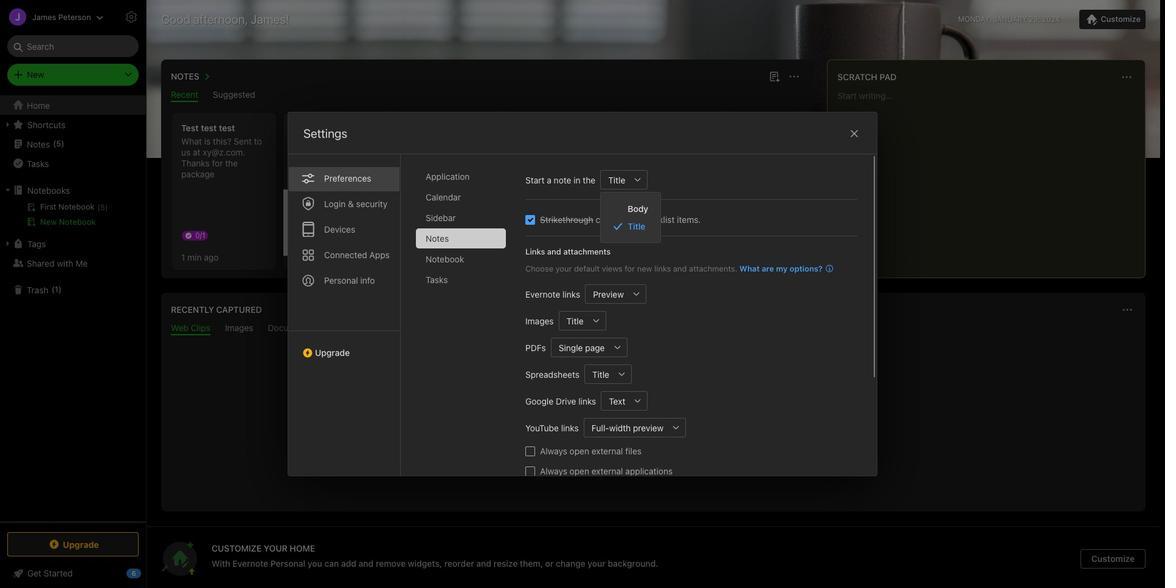 Task type: vqa. For each thing, say whether or not it's contained in the screenshot.
'Note Editor' Text Box
no



Task type: describe. For each thing, give the bounding box(es) containing it.
tree containing home
[[0, 95, 146, 522]]

links up "choose default view option for images" field
[[563, 289, 580, 299]]

security
[[356, 199, 388, 209]]

page
[[585, 343, 605, 353]]

1 horizontal spatial evernote
[[525, 289, 560, 299]]

0 horizontal spatial notes button
[[168, 69, 214, 84]]

widgets,
[[408, 559, 442, 569]]

drive
[[556, 396, 576, 407]]

title button for spreadsheets
[[584, 365, 612, 384]]

tasks inside button
[[27, 158, 49, 169]]

me
[[76, 258, 88, 268]]

expand notebooks image
[[3, 185, 13, 195]]

is
[[204, 136, 211, 147]]

external for files
[[592, 446, 623, 457]]

change
[[556, 559, 585, 569]]

ac
[[453, 158, 462, 168]]

0 vertical spatial 1
[[181, 252, 185, 262]]

the for start
[[583, 175, 595, 185]]

evernote inside "customize your home with evernote personal you can add and remove widgets, reorder and resize them, or change your background."
[[232, 559, 268, 569]]

always for always open external applications
[[540, 466, 567, 477]]

15,
[[546, 162, 556, 171]]

amiright
[[565, 169, 597, 179]]

1 vertical spatial for
[[625, 264, 635, 273]]

monday,
[[958, 15, 991, 24]]

nisi
[[434, 180, 447, 190]]

web
[[635, 453, 654, 464]]

2023, for 15,
[[558, 162, 578, 171]]

the inside test test test what is this? sent to us at xy@z.com. thanks for the package
[[225, 158, 238, 168]]

new
[[637, 264, 652, 273]]

( for notes
[[53, 139, 56, 149]]

risus.
[[405, 213, 426, 223]]

useful
[[594, 427, 621, 438]]

Choose default view option for Spreadsheets field
[[584, 365, 632, 384]]

preview button
[[585, 285, 627, 304]]

2023, for 17,
[[446, 171, 465, 181]]

untitled
[[293, 123, 326, 133]]

web clips tab
[[171, 323, 210, 336]]

personal inside "customize your home with evernote personal you can add and remove widgets, reorder and resize them, or change your background."
[[270, 559, 305, 569]]

Always open external files checkbox
[[525, 447, 535, 456]]

at
[[193, 147, 200, 157]]

suggested tab
[[213, 89, 255, 102]]

attachments.
[[689, 264, 737, 273]]

maximus,
[[451, 213, 488, 223]]

min
[[187, 252, 202, 262]]

recently
[[171, 305, 214, 315]]

note
[[554, 175, 571, 185]]

spreadsheets
[[525, 369, 579, 380]]

notebook tab
[[416, 249, 506, 269]]

recently captured
[[171, 305, 262, 315]]

1 vertical spatial notes button
[[731, 113, 836, 270]]

0 horizontal spatial thumbnail image
[[283, 190, 388, 256]]

your
[[264, 544, 287, 554]]

application
[[426, 171, 470, 182]]

new notebook group
[[0, 200, 145, 234]]

what are my options?
[[739, 264, 823, 273]]

9:00 for dec 15, 2023, 9:00 am
[[580, 162, 596, 171]]

1 min ago
[[181, 252, 219, 262]]

1 horizontal spatial 12/15/23
[[405, 206, 438, 216]]

some
[[546, 136, 568, 147]]

external for applications
[[592, 466, 623, 477]]

from
[[676, 427, 696, 438]]

editing some text... test test test test test test test test test hello world amiright
[[517, 136, 601, 179]]

1 horizontal spatial personal
[[324, 275, 358, 286]]

Choose default view option for Google Drive links field
[[601, 392, 648, 411]]

Start a new note in the body or title. field
[[600, 170, 648, 190]]

title for spreadsheets
[[592, 369, 609, 380]]

text...
[[570, 136, 592, 147]]

choose your default views for new links and attachments.
[[525, 264, 737, 273]]

notebook inside 'notebook' tab
[[426, 254, 464, 265]]

Search text field
[[16, 35, 130, 57]]

your inside "customize your home with evernote personal you can add and remove widgets, reorder and resize them, or change your background."
[[588, 559, 606, 569]]

documents
[[268, 323, 313, 333]]

shared with me link
[[0, 254, 145, 273]]

text button
[[601, 392, 628, 411]]

purus
[[463, 191, 486, 201]]

audio tab
[[327, 323, 350, 336]]

notes ( 5 )
[[27, 139, 64, 149]]

shortcuts
[[27, 119, 66, 130]]

dapibus
[[419, 202, 450, 212]]

text
[[609, 396, 625, 407]]

clip web content button
[[604, 449, 702, 469]]

home
[[27, 100, 50, 110]]

new button
[[7, 64, 139, 86]]

james!
[[251, 12, 289, 26]]

customize your home with evernote personal you can add and remove widgets, reorder and resize them, or change your background.
[[212, 544, 658, 569]]

29,
[[1029, 15, 1040, 24]]

( for trash
[[52, 285, 55, 294]]

preview
[[633, 423, 664, 433]]

open for always open external files
[[570, 446, 589, 457]]

content
[[657, 453, 692, 464]]

attachments
[[563, 247, 611, 257]]

sidebar tab
[[416, 208, 506, 228]]

dec for dec 15, 2023, 9:00 am
[[531, 162, 544, 171]]

calendar
[[426, 192, 461, 202]]

tab list containing preferences
[[288, 154, 401, 476]]

captured
[[216, 305, 262, 315]]

links
[[525, 247, 545, 257]]

am for dec 17, 2023, 9:00 am 0/1
[[486, 171, 497, 181]]

1 vertical spatial what
[[739, 264, 760, 273]]

thumbnail image for test
[[538, 226, 581, 268]]

tab list containing recent
[[164, 89, 810, 102]]

trash
[[27, 285, 48, 295]]

applications
[[625, 466, 673, 477]]

google
[[525, 396, 553, 407]]

0/2
[[531, 175, 542, 184]]

thanks
[[181, 158, 210, 168]]

add
[[341, 559, 356, 569]]

dec 15, 2023, 9:00 am
[[531, 162, 610, 171]]

pdfs
[[525, 343, 546, 353]]

new for new
[[27, 69, 44, 80]]

Choose default view option for Evernote links field
[[585, 285, 646, 304]]

notebooks link
[[0, 181, 145, 200]]

preview
[[593, 289, 624, 299]]

tasks button
[[0, 154, 145, 173]]

new for new notebook
[[40, 217, 57, 227]]

sidebar
[[426, 213, 456, 223]]

dec for dec 17, 2023, 9:00 am 0/1
[[419, 171, 433, 181]]

emails tab
[[364, 323, 390, 336]]

notes up what are my options?
[[764, 202, 791, 213]]

scratch pad
[[838, 72, 897, 82]]

body link
[[601, 200, 660, 218]]

trash ( 1 )
[[27, 285, 62, 295]]

save
[[570, 427, 591, 438]]

and left resize
[[476, 559, 491, 569]]

what inside test test test what is this? sent to us at xy@z.com. thanks for the package
[[181, 136, 202, 147]]

full-width preview button
[[584, 418, 667, 438]]

notes inside tab
[[426, 234, 449, 244]]

Select523 checkbox
[[525, 215, 535, 225]]

calendar tab
[[416, 187, 506, 207]]

afternoon,
[[193, 12, 248, 26]]

apps
[[369, 250, 390, 260]]

Always open external applications checkbox
[[525, 467, 535, 476]]

preferences
[[324, 173, 371, 184]]



Task type: locate. For each thing, give the bounding box(es) containing it.
0 horizontal spatial 9:00
[[467, 171, 484, 181]]

0 vertical spatial 0/1
[[419, 185, 429, 194]]

fermentum
[[429, 136, 472, 147]]

1 vertical spatial 12/15/23
[[405, 206, 438, 216]]

0/1
[[419, 185, 429, 194], [195, 231, 205, 240]]

1 horizontal spatial images
[[525, 316, 554, 326]]

hicula
[[405, 147, 487, 168]]

0 vertical spatial test
[[181, 123, 199, 133]]

0 vertical spatial dec
[[531, 162, 544, 171]]

1 horizontal spatial upgrade button
[[288, 331, 400, 363]]

tab list
[[164, 89, 810, 102], [288, 154, 401, 476], [416, 167, 516, 476], [164, 323, 1143, 336]]

recently captured button
[[168, 303, 262, 317]]

expand tags image
[[3, 239, 13, 249]]

the right from
[[699, 427, 713, 438]]

0 horizontal spatial upgrade button
[[7, 533, 139, 557]]

1 horizontal spatial 9:00
[[580, 162, 596, 171]]

title down page
[[592, 369, 609, 380]]

Choose default view option for YouTube links field
[[584, 418, 686, 438]]

title up body link
[[608, 175, 625, 185]]

tasks
[[27, 158, 49, 169], [426, 275, 448, 285]]

tus
[[405, 136, 490, 157]]

documents tab
[[268, 323, 313, 336]]

always open external files
[[540, 446, 642, 457]]

0 vertical spatial for
[[212, 158, 223, 168]]

) for trash
[[58, 285, 62, 294]]

12/15/23 down settings
[[293, 157, 326, 168]]

hello
[[517, 169, 537, 179]]

0 horizontal spatial test
[[181, 123, 199, 133]]

1 vertical spatial 9:00
[[467, 171, 484, 181]]

etiam fermentum luc tus ultrices. nam ve hicula fuam ac eleifend vulputate. mauris nisi orci, bibendum sed purus ac, dapibus cursus risus. proin maximus, augue qu...
[[405, 136, 490, 234]]

0 vertical spatial always
[[540, 446, 567, 457]]

dec left 17, on the top
[[419, 171, 433, 181]]

web clips
[[171, 323, 210, 333]]

title up single
[[567, 316, 584, 326]]

new
[[27, 69, 44, 80], [40, 217, 57, 227]]

Choose default view option for Images field
[[559, 311, 606, 331]]

images up pdfs
[[525, 316, 554, 326]]

good
[[161, 12, 190, 26]]

or
[[545, 559, 554, 569]]

for down xy@z.com.
[[212, 158, 223, 168]]

with
[[212, 559, 230, 569]]

am inside dec 17, 2023, 9:00 am 0/1
[[486, 171, 497, 181]]

1 vertical spatial test
[[517, 147, 533, 157]]

web.
[[716, 427, 737, 438]]

shared with me
[[27, 258, 88, 268]]

links and attachments
[[525, 247, 611, 257]]

title inside "choose default view option for images" field
[[567, 316, 584, 326]]

notes
[[171, 71, 199, 81], [27, 139, 50, 149], [764, 202, 791, 213], [426, 234, 449, 244]]

1 vertical spatial always
[[540, 466, 567, 477]]

personal down your
[[270, 559, 305, 569]]

can
[[324, 559, 339, 569]]

dec inside dec 17, 2023, 9:00 am 0/1
[[419, 171, 433, 181]]

personal info
[[324, 275, 375, 286]]

home
[[290, 544, 315, 554]]

notebooks
[[27, 185, 70, 196]]

always right always open external files 'checkbox'
[[540, 446, 567, 457]]

( inside notes ( 5 )
[[53, 139, 56, 149]]

ago
[[204, 252, 219, 262]]

0 vertical spatial title button
[[600, 170, 628, 190]]

5
[[56, 139, 61, 149]]

am for dec 15, 2023, 9:00 am
[[598, 162, 610, 171]]

dec
[[531, 162, 544, 171], [419, 171, 433, 181]]

1 vertical spatial (
[[52, 285, 55, 294]]

evernote down choose
[[525, 289, 560, 299]]

new inside button
[[40, 217, 57, 227]]

customize
[[1101, 14, 1141, 24], [1091, 554, 1135, 564]]

) down 'shortcuts' button
[[61, 139, 64, 149]]

1 vertical spatial new
[[40, 217, 57, 227]]

0 vertical spatial external
[[592, 446, 623, 457]]

clips
[[191, 323, 210, 333]]

None search field
[[16, 35, 130, 57]]

new notebook
[[40, 217, 96, 227]]

2 open from the top
[[570, 466, 589, 477]]

evernote down customize
[[232, 559, 268, 569]]

tasks down notes ( 5 )
[[27, 158, 49, 169]]

for
[[212, 158, 223, 168], [625, 264, 635, 273]]

what up "at"
[[181, 136, 202, 147]]

open
[[570, 446, 589, 457], [570, 466, 589, 477]]

title button
[[600, 170, 628, 190], [559, 311, 587, 331], [584, 365, 612, 384]]

2 vertical spatial the
[[699, 427, 713, 438]]

external down "clip"
[[592, 466, 623, 477]]

notes left 5
[[27, 139, 50, 149]]

notes tab
[[416, 229, 506, 249]]

title button down page
[[584, 365, 612, 384]]

9:00 for dec 17, 2023, 9:00 am 0/1
[[467, 171, 484, 181]]

notebook down the notes tab
[[426, 254, 464, 265]]

tab list containing application
[[416, 167, 516, 476]]

title link
[[601, 218, 660, 235]]

0 vertical spatial 2023,
[[558, 162, 578, 171]]

2 external from the top
[[592, 466, 623, 477]]

( down the shortcuts
[[53, 139, 56, 149]]

for inside test test test what is this? sent to us at xy@z.com. thanks for the package
[[212, 158, 223, 168]]

settings image
[[124, 10, 139, 24]]

dec up 0/2
[[531, 162, 544, 171]]

title inside 'dropdown list' menu
[[628, 221, 645, 232]]

world
[[539, 169, 562, 179]]

title for images
[[567, 316, 584, 326]]

1 vertical spatial 2023,
[[446, 171, 465, 181]]

2 vertical spatial title button
[[584, 365, 612, 384]]

youtube
[[525, 423, 559, 433]]

width
[[609, 423, 631, 433]]

choose
[[525, 264, 553, 273]]

0 vertical spatial notes button
[[168, 69, 214, 84]]

0 vertical spatial what
[[181, 136, 202, 147]]

new up "tags"
[[40, 217, 57, 227]]

the down xy@z.com.
[[225, 158, 238, 168]]

etiam
[[405, 136, 427, 147]]

shared
[[27, 258, 55, 268]]

pad
[[880, 72, 897, 82]]

personal down connected
[[324, 275, 358, 286]]

1 always from the top
[[540, 446, 567, 457]]

17,
[[435, 171, 444, 181]]

notes inside notes ( 5 )
[[27, 139, 50, 149]]

vulputate.
[[438, 169, 478, 179]]

1 horizontal spatial 0/1
[[419, 185, 429, 194]]

test up us
[[181, 123, 199, 133]]

) for notes
[[61, 139, 64, 149]]

1 horizontal spatial dec
[[531, 162, 544, 171]]

0 horizontal spatial the
[[225, 158, 238, 168]]

to
[[254, 136, 262, 147]]

1 vertical spatial am
[[486, 171, 497, 181]]

test down "editing"
[[517, 147, 533, 157]]

0 vertical spatial customize
[[1101, 14, 1141, 24]]

0 vertical spatial your
[[556, 264, 572, 273]]

full-
[[592, 423, 609, 433]]

title button for start a note in the
[[600, 170, 628, 190]]

open for always open external applications
[[570, 466, 589, 477]]

personal
[[324, 275, 358, 286], [270, 559, 305, 569]]

1 vertical spatial tasks
[[426, 275, 448, 285]]

0 horizontal spatial for
[[212, 158, 223, 168]]

resize
[[494, 559, 518, 569]]

0/1 down eleifend
[[419, 185, 429, 194]]

notes down proin
[[426, 234, 449, 244]]

( right trash
[[52, 285, 55, 294]]

1 vertical spatial evernote
[[232, 559, 268, 569]]

strikethrough
[[540, 215, 593, 225]]

0 horizontal spatial upgrade
[[63, 540, 99, 550]]

your right change
[[588, 559, 606, 569]]

Start writing… text field
[[838, 91, 1144, 268]]

Choose default view option for PDFs field
[[551, 338, 627, 358]]

tree
[[0, 95, 146, 522]]

links right new
[[654, 264, 671, 273]]

0 horizontal spatial evernote
[[232, 559, 268, 569]]

what left are
[[739, 264, 760, 273]]

0 vertical spatial customize button
[[1080, 10, 1146, 29]]

xy@z.com.
[[203, 147, 245, 157]]

1 horizontal spatial notes button
[[731, 113, 836, 270]]

( inside trash ( 1 )
[[52, 285, 55, 294]]

title down body in the top right of the page
[[628, 221, 645, 232]]

title button up single
[[559, 311, 587, 331]]

monday, january 29, 2024
[[958, 15, 1060, 24]]

1 horizontal spatial 2023,
[[558, 162, 578, 171]]

notebook inside new notebook button
[[59, 217, 96, 227]]

0 vertical spatial notebook
[[59, 217, 96, 227]]

0 vertical spatial upgrade button
[[288, 331, 400, 363]]

am right amiright
[[598, 162, 610, 171]]

tags button
[[0, 234, 145, 254]]

1 vertical spatial your
[[588, 559, 606, 569]]

recent tab
[[171, 89, 198, 102]]

upgrade inside tab list
[[315, 348, 350, 358]]

and left "attachments."
[[673, 264, 687, 273]]

12/15/23 down bibendum
[[405, 206, 438, 216]]

9:00 up in
[[580, 162, 596, 171]]

title button for images
[[559, 311, 587, 331]]

0 horizontal spatial dec
[[419, 171, 433, 181]]

1 open from the top
[[570, 446, 589, 457]]

login & security
[[324, 199, 388, 209]]

0 vertical spatial new
[[27, 69, 44, 80]]

thumbnail image
[[283, 190, 388, 256], [426, 226, 469, 268], [538, 226, 581, 268]]

0 horizontal spatial notebook
[[59, 217, 96, 227]]

your down links and attachments
[[556, 264, 572, 273]]

1 vertical spatial )
[[58, 285, 62, 294]]

luc
[[474, 136, 490, 147]]

2024
[[1042, 15, 1060, 24]]

the right in
[[583, 175, 595, 185]]

title for start a note in the
[[608, 175, 625, 185]]

1 right trash
[[55, 285, 58, 294]]

1 inside trash ( 1 )
[[55, 285, 58, 294]]

0 vertical spatial 12/15/23
[[293, 157, 326, 168]]

tasks down 'notebook' tab
[[426, 275, 448, 285]]

0/1 inside dec 17, 2023, 9:00 am 0/1
[[419, 185, 429, 194]]

external down useful
[[592, 446, 623, 457]]

tasks tab
[[416, 270, 506, 290]]

google drive links
[[525, 396, 596, 407]]

12/15/23
[[293, 157, 326, 168], [405, 206, 438, 216]]

images down captured
[[225, 323, 253, 333]]

links down drive at the bottom of the page
[[561, 423, 579, 433]]

always open external applications
[[540, 466, 673, 477]]

orci,
[[449, 180, 466, 190]]

images tab
[[225, 323, 253, 336]]

1 horizontal spatial thumbnail image
[[426, 226, 469, 268]]

connected
[[324, 250, 367, 260]]

0 horizontal spatial tasks
[[27, 158, 49, 169]]

test inside 'editing some text... test test test test test test test test test hello world amiright'
[[517, 147, 533, 157]]

open down save
[[570, 446, 589, 457]]

default
[[574, 264, 600, 273]]

upgrade button inside tab list
[[288, 331, 400, 363]]

1 horizontal spatial am
[[598, 162, 610, 171]]

with
[[57, 258, 73, 268]]

test inside test test test what is this? sent to us at xy@z.com. thanks for the package
[[181, 123, 199, 133]]

am down the ve
[[486, 171, 497, 181]]

notes up recent
[[171, 71, 199, 81]]

links right drive at the bottom of the page
[[578, 396, 596, 407]]

customize
[[212, 544, 262, 554]]

always for always open external files
[[540, 446, 567, 457]]

editing
[[517, 136, 544, 147]]

2 horizontal spatial the
[[699, 427, 713, 438]]

1 vertical spatial customize button
[[1081, 550, 1146, 569]]

0 horizontal spatial images
[[225, 323, 253, 333]]

1 vertical spatial dec
[[419, 171, 433, 181]]

) right trash
[[58, 285, 62, 294]]

and right the add
[[359, 559, 374, 569]]

audio
[[327, 323, 350, 333]]

close image
[[847, 126, 862, 141]]

tasks inside tab
[[426, 275, 448, 285]]

and right links
[[547, 247, 561, 257]]

test
[[201, 123, 217, 133], [219, 123, 235, 133], [536, 147, 551, 157], [553, 147, 568, 157], [570, 147, 585, 157], [517, 158, 532, 168], [534, 158, 549, 168], [552, 158, 567, 168], [569, 158, 584, 168], [586, 158, 601, 168]]

0 vertical spatial evernote
[[525, 289, 560, 299]]

1 horizontal spatial what
[[739, 264, 760, 273]]

1 left "min"
[[181, 252, 185, 262]]

notebook up tags 'button'
[[59, 217, 96, 227]]

completed
[[596, 215, 637, 225]]

us
[[181, 147, 190, 157]]

new inside popup button
[[27, 69, 44, 80]]

checklist
[[640, 215, 675, 225]]

files
[[625, 446, 642, 457]]

1 vertical spatial 0/1
[[195, 231, 205, 240]]

tab list containing web clips
[[164, 323, 1143, 336]]

login
[[324, 199, 346, 209]]

0 horizontal spatial your
[[556, 264, 572, 273]]

1 vertical spatial upgrade
[[63, 540, 99, 550]]

1 vertical spatial external
[[592, 466, 623, 477]]

1 horizontal spatial your
[[588, 559, 606, 569]]

always right always open external applications option
[[540, 466, 567, 477]]

9:00 inside dec 17, 2023, 9:00 am 0/1
[[467, 171, 484, 181]]

dropdown list menu
[[601, 200, 660, 235]]

thumbnail image for tus
[[426, 226, 469, 268]]

0 horizontal spatial 0/1
[[195, 231, 205, 240]]

1 vertical spatial title button
[[559, 311, 587, 331]]

notebook
[[59, 217, 96, 227], [426, 254, 464, 265]]

save useful information from the web.
[[570, 427, 737, 438]]

1 vertical spatial personal
[[270, 559, 305, 569]]

0 vertical spatial (
[[53, 139, 56, 149]]

2 horizontal spatial thumbnail image
[[538, 226, 581, 268]]

0 vertical spatial upgrade
[[315, 348, 350, 358]]

0 vertical spatial personal
[[324, 275, 358, 286]]

2023, inside dec 17, 2023, 9:00 am 0/1
[[446, 171, 465, 181]]

1 vertical spatial the
[[583, 175, 595, 185]]

0 horizontal spatial 12/15/23
[[293, 157, 326, 168]]

1 horizontal spatial tasks
[[426, 275, 448, 285]]

views
[[602, 264, 623, 273]]

2 always from the top
[[540, 466, 567, 477]]

0 vertical spatial open
[[570, 446, 589, 457]]

0 horizontal spatial what
[[181, 136, 202, 147]]

1 vertical spatial notebook
[[426, 254, 464, 265]]

augue
[[405, 224, 429, 234]]

images
[[525, 316, 554, 326], [225, 323, 253, 333]]

0 vertical spatial tasks
[[27, 158, 49, 169]]

1 external from the top
[[592, 446, 623, 457]]

0/1 up 1 min ago
[[195, 231, 205, 240]]

tags
[[27, 239, 46, 249]]

evernote
[[525, 289, 560, 299], [232, 559, 268, 569]]

my
[[776, 264, 788, 273]]

0 horizontal spatial personal
[[270, 559, 305, 569]]

recent
[[171, 89, 198, 100]]

1 horizontal spatial for
[[625, 264, 635, 273]]

0 vertical spatial am
[[598, 162, 610, 171]]

0 horizontal spatial am
[[486, 171, 497, 181]]

) inside trash ( 1 )
[[58, 285, 62, 294]]

eleifend
[[405, 169, 436, 179]]

0 horizontal spatial 2023,
[[446, 171, 465, 181]]

1 horizontal spatial notebook
[[426, 254, 464, 265]]

1 vertical spatial upgrade button
[[7, 533, 139, 557]]

0 vertical spatial 9:00
[[580, 162, 596, 171]]

0 vertical spatial )
[[61, 139, 64, 149]]

application tab
[[416, 167, 506, 187]]

1 horizontal spatial the
[[583, 175, 595, 185]]

1 vertical spatial 1
[[55, 285, 58, 294]]

for left new
[[625, 264, 635, 273]]

1 vertical spatial open
[[570, 466, 589, 477]]

) inside notes ( 5 )
[[61, 139, 64, 149]]

9:00 right orci,
[[467, 171, 484, 181]]

new up home
[[27, 69, 44, 80]]

single page
[[559, 343, 605, 353]]

open down always open external files
[[570, 466, 589, 477]]

1 horizontal spatial test
[[517, 147, 533, 157]]

1 horizontal spatial upgrade
[[315, 348, 350, 358]]

the for save
[[699, 427, 713, 438]]

0 horizontal spatial 1
[[55, 285, 58, 294]]

1 vertical spatial customize
[[1091, 554, 1135, 564]]

package
[[181, 169, 214, 179]]

sent
[[234, 136, 252, 147]]

title button up body link
[[600, 170, 628, 190]]

1 horizontal spatial 1
[[181, 252, 185, 262]]

emails
[[364, 323, 390, 333]]



